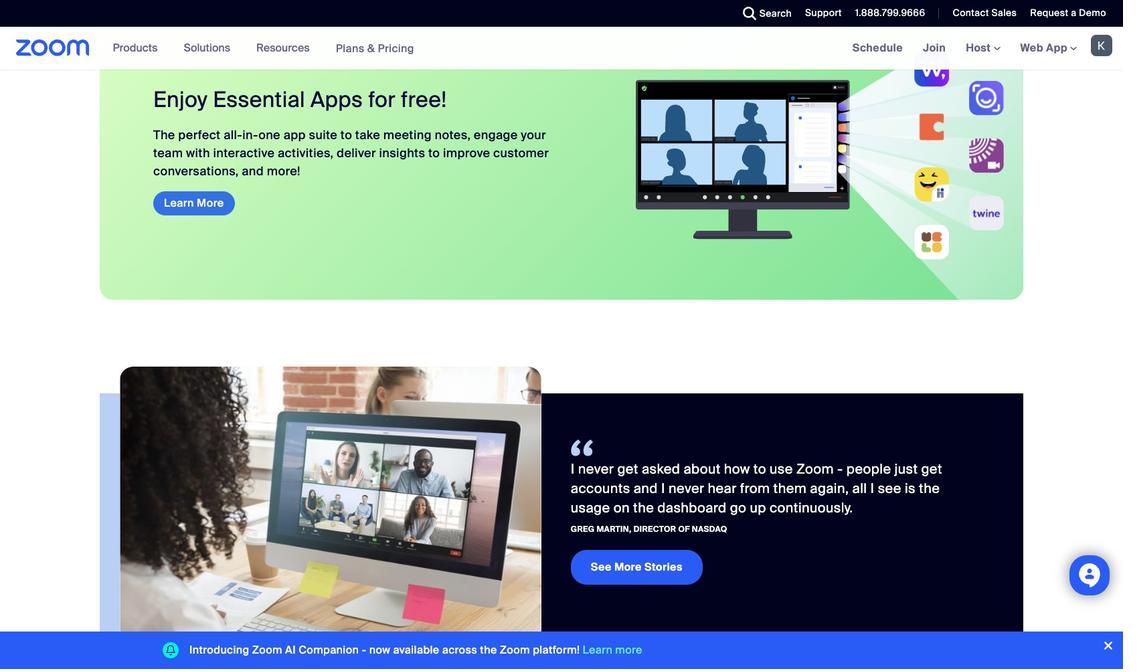 Task type: describe. For each thing, give the bounding box(es) containing it.
sales
[[992, 7, 1017, 19]]

perfect
[[178, 127, 221, 143]]

see more stories
[[591, 560, 683, 574]]

introducing zoom ai companion - now available across the zoom platform! learn more
[[189, 643, 642, 657]]

about
[[684, 460, 721, 478]]

all
[[852, 480, 867, 497]]

them
[[773, 480, 807, 497]]

director
[[634, 524, 676, 535]]

1 vertical spatial -
[[362, 643, 366, 657]]

activities,
[[278, 145, 334, 161]]

learn more button
[[153, 191, 235, 215]]

pricing
[[378, 41, 414, 55]]

demo
[[1079, 7, 1106, 19]]

insights
[[379, 145, 425, 161]]

request
[[1030, 7, 1068, 19]]

support
[[805, 7, 842, 19]]

product information navigation
[[103, 27, 424, 70]]

asked
[[642, 460, 680, 478]]

plans
[[336, 41, 364, 55]]

meeting
[[383, 127, 432, 143]]

0 horizontal spatial never
[[578, 460, 614, 478]]

1 vertical spatial never
[[669, 480, 704, 497]]

resources
[[256, 41, 310, 55]]

to inside i never get asked about how to use zoom - people just get accounts and i never hear from them again, all i see is the usage on the dashboard go up continuously.
[[754, 460, 766, 478]]

the perfect all-in-one app suite to take meeting notes, engage your team with interactive activities, deliver insights to improve customer conversations, and more!
[[153, 127, 549, 179]]

host button
[[966, 41, 1000, 55]]

web
[[1020, 41, 1043, 55]]

enjoy
[[153, 86, 208, 114]]

again,
[[810, 480, 849, 497]]

more!
[[267, 163, 300, 179]]

more for learn
[[197, 196, 224, 210]]

all-
[[224, 127, 242, 143]]

available
[[393, 643, 439, 657]]

continuously.
[[770, 499, 853, 517]]

deliver
[[337, 145, 376, 161]]

zoom logo image
[[16, 39, 89, 56]]

now
[[369, 643, 390, 657]]

for
[[368, 86, 396, 114]]

0 horizontal spatial the
[[480, 643, 497, 657]]

from
[[740, 480, 770, 497]]

how
[[724, 460, 750, 478]]

schedule
[[852, 41, 903, 55]]

notes,
[[435, 127, 471, 143]]

use
[[770, 460, 793, 478]]

0 horizontal spatial zoom
[[252, 643, 282, 657]]

stories
[[644, 560, 683, 574]]

across
[[442, 643, 477, 657]]

free!
[[401, 86, 447, 114]]

profile picture image
[[1091, 35, 1112, 56]]

contact sales
[[953, 7, 1017, 19]]

web app
[[1020, 41, 1067, 55]]

zoom virtual meeting software image
[[120, 367, 541, 643]]

and inside the perfect all-in-one app suite to take meeting notes, engage your team with interactive activities, deliver insights to improve customer conversations, and more!
[[242, 163, 264, 179]]

meetings navigation
[[842, 27, 1123, 70]]

team
[[153, 145, 183, 161]]

learn more link
[[583, 643, 642, 657]]

join
[[923, 41, 946, 55]]

contact
[[953, 7, 989, 19]]

see more stories link
[[571, 550, 703, 585]]

apps
[[311, 86, 363, 114]]

more
[[615, 643, 642, 657]]

see
[[591, 560, 612, 574]]

and inside i never get asked about how to use zoom - people just get accounts and i never hear from them again, all i see is the usage on the dashboard go up continuously.
[[634, 480, 658, 497]]

up
[[750, 499, 766, 517]]

a
[[1071, 7, 1076, 19]]

i never get asked about how to use zoom - people just get accounts and i never hear from them again, all i see is the usage on the dashboard go up continuously.
[[571, 460, 942, 517]]

1 horizontal spatial i
[[661, 480, 665, 497]]

search
[[759, 7, 792, 19]]



Task type: locate. For each thing, give the bounding box(es) containing it.
- up 'again,'
[[837, 460, 843, 478]]

ai
[[285, 643, 296, 657]]

more for see
[[614, 560, 642, 574]]

zoom inside i never get asked about how to use zoom - people just get accounts and i never hear from them again, all i see is the usage on the dashboard go up continuously.
[[796, 460, 834, 478]]

app
[[284, 127, 306, 143]]

&
[[367, 41, 375, 55]]

1 vertical spatial the
[[633, 499, 654, 517]]

2 horizontal spatial zoom
[[796, 460, 834, 478]]

is
[[905, 480, 916, 497]]

zoom left platform!
[[500, 643, 530, 657]]

more down conversations,
[[197, 196, 224, 210]]

go
[[730, 499, 746, 517]]

contact sales link
[[943, 0, 1020, 27], [953, 7, 1017, 19]]

- inside i never get asked about how to use zoom - people just get accounts and i never hear from them again, all i see is the usage on the dashboard go up continuously.
[[837, 460, 843, 478]]

to down notes,
[[428, 145, 440, 161]]

1 vertical spatial to
[[428, 145, 440, 161]]

2 vertical spatial to
[[754, 460, 766, 478]]

greg martin, director of nasdaq
[[571, 524, 727, 535]]

0 vertical spatial more
[[197, 196, 224, 210]]

2 horizontal spatial i
[[870, 480, 874, 497]]

on
[[614, 499, 630, 517]]

i
[[571, 460, 575, 478], [661, 480, 665, 497], [870, 480, 874, 497]]

0 horizontal spatial more
[[197, 196, 224, 210]]

1 horizontal spatial learn
[[583, 643, 612, 657]]

learn inside button
[[164, 196, 194, 210]]

the
[[153, 127, 175, 143]]

introducing
[[189, 643, 249, 657]]

get right just
[[921, 460, 942, 478]]

the right on
[[633, 499, 654, 517]]

1 vertical spatial and
[[634, 480, 658, 497]]

0 horizontal spatial learn
[[164, 196, 194, 210]]

1 get from the left
[[617, 460, 638, 478]]

suite
[[309, 127, 337, 143]]

i up accounts
[[571, 460, 575, 478]]

products button
[[113, 27, 164, 70]]

see
[[878, 480, 901, 497]]

0 horizontal spatial and
[[242, 163, 264, 179]]

learn down conversations,
[[164, 196, 194, 210]]

greg
[[571, 524, 595, 535]]

0 horizontal spatial get
[[617, 460, 638, 478]]

resources button
[[256, 27, 316, 70]]

0 horizontal spatial -
[[362, 643, 366, 657]]

interactive
[[213, 145, 275, 161]]

zoom up 'again,'
[[796, 460, 834, 478]]

more
[[197, 196, 224, 210], [614, 560, 642, 574]]

1 horizontal spatial zoom
[[500, 643, 530, 657]]

and
[[242, 163, 264, 179], [634, 480, 658, 497]]

people
[[846, 460, 891, 478]]

learn left more
[[583, 643, 612, 657]]

1 vertical spatial learn
[[583, 643, 612, 657]]

0 vertical spatial and
[[242, 163, 264, 179]]

accounts
[[571, 480, 630, 497]]

conversations,
[[153, 163, 239, 179]]

i right all
[[870, 480, 874, 497]]

app
[[1046, 41, 1067, 55]]

take
[[355, 127, 380, 143]]

more right see
[[614, 560, 642, 574]]

i down asked
[[661, 480, 665, 497]]

-
[[837, 460, 843, 478], [362, 643, 366, 657]]

plans & pricing link
[[336, 41, 414, 55], [336, 41, 414, 55]]

to up from on the right bottom
[[754, 460, 766, 478]]

improve
[[443, 145, 490, 161]]

the right is
[[919, 480, 940, 497]]

never up accounts
[[578, 460, 614, 478]]

support link
[[795, 0, 845, 27], [805, 7, 842, 19]]

2 horizontal spatial to
[[754, 460, 766, 478]]

1 horizontal spatial to
[[428, 145, 440, 161]]

web app button
[[1020, 41, 1077, 55]]

0 vertical spatial to
[[341, 127, 352, 143]]

and down interactive
[[242, 163, 264, 179]]

usage
[[571, 499, 610, 517]]

never up the dashboard in the right bottom of the page
[[669, 480, 704, 497]]

more inside button
[[197, 196, 224, 210]]

to
[[341, 127, 352, 143], [428, 145, 440, 161], [754, 460, 766, 478]]

1 horizontal spatial never
[[669, 480, 704, 497]]

platform!
[[533, 643, 580, 657]]

your
[[521, 127, 546, 143]]

0 horizontal spatial i
[[571, 460, 575, 478]]

1.888.799.9666 button
[[845, 0, 929, 27], [855, 7, 925, 19]]

request a demo link
[[1020, 0, 1123, 27], [1030, 7, 1106, 19]]

0 vertical spatial never
[[578, 460, 614, 478]]

host
[[966, 41, 994, 55]]

nasdaq
[[692, 524, 727, 535]]

2 horizontal spatial the
[[919, 480, 940, 497]]

martin,
[[597, 524, 632, 535]]

1 horizontal spatial more
[[614, 560, 642, 574]]

0 horizontal spatial to
[[341, 127, 352, 143]]

1 horizontal spatial -
[[837, 460, 843, 478]]

companion
[[299, 643, 359, 657]]

1 vertical spatial more
[[614, 560, 642, 574]]

zoom left ai
[[252, 643, 282, 657]]

dashboard
[[657, 499, 727, 517]]

1 horizontal spatial the
[[633, 499, 654, 517]]

the right across
[[480, 643, 497, 657]]

- left now at the left bottom
[[362, 643, 366, 657]]

customer
[[493, 145, 549, 161]]

solutions
[[184, 41, 230, 55]]

one
[[258, 127, 280, 143]]

to up deliver
[[341, 127, 352, 143]]

learn more
[[164, 196, 224, 210]]

0 vertical spatial -
[[837, 460, 843, 478]]

zoom
[[796, 460, 834, 478], [252, 643, 282, 657], [500, 643, 530, 657]]

essential
[[213, 86, 305, 114]]

0 vertical spatial the
[[919, 480, 940, 497]]

2 vertical spatial the
[[480, 643, 497, 657]]

never
[[578, 460, 614, 478], [669, 480, 704, 497]]

plans & pricing
[[336, 41, 414, 55]]

hear
[[708, 480, 737, 497]]

banner
[[0, 27, 1123, 70]]

1 horizontal spatial and
[[634, 480, 658, 497]]

the
[[919, 480, 940, 497], [633, 499, 654, 517], [480, 643, 497, 657]]

1.888.799.9666
[[855, 7, 925, 19]]

with
[[186, 145, 210, 161]]

search button
[[733, 0, 795, 27]]

engage
[[474, 127, 518, 143]]

and down asked
[[634, 480, 658, 497]]

request a demo
[[1030, 7, 1106, 19]]

1 horizontal spatial get
[[921, 460, 942, 478]]

in-
[[242, 127, 258, 143]]

enjoy essential apps for free!
[[153, 86, 447, 114]]

banner containing products
[[0, 27, 1123, 70]]

0 vertical spatial learn
[[164, 196, 194, 210]]

of
[[678, 524, 690, 535]]

products
[[113, 41, 158, 55]]

2 get from the left
[[921, 460, 942, 478]]

get left asked
[[617, 460, 638, 478]]

schedule link
[[842, 27, 913, 70]]

solutions button
[[184, 27, 236, 70]]



Task type: vqa. For each thing, say whether or not it's contained in the screenshot.
Footer at top
no



